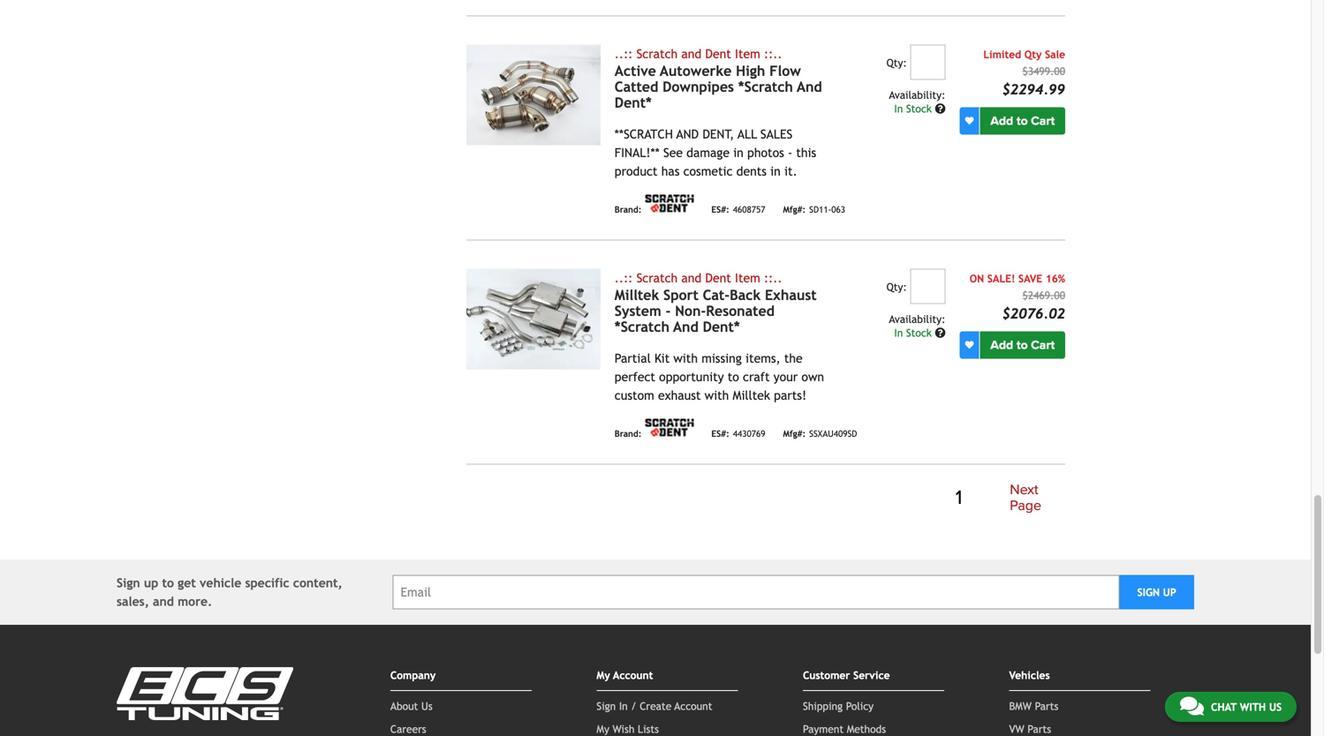 Task type: locate. For each thing, give the bounding box(es) containing it.
0 horizontal spatial -
[[666, 303, 671, 320]]

1 brand: from the top
[[615, 204, 642, 215]]

*scratch inside scratch and dent item active autowerke high flow catted downpipes *scratch and dent*
[[738, 79, 793, 95]]

1 vertical spatial cart
[[1031, 338, 1055, 353]]

item for cat-
[[735, 271, 760, 286]]

2 scratch & dent - corporate logo image from the top
[[645, 419, 694, 437]]

1 add to cart button from the top
[[980, 108, 1065, 135]]

- left this at the right of the page
[[788, 146, 793, 160]]

2 add to cart from the top
[[991, 338, 1055, 353]]

scratch for active
[[637, 47, 678, 61]]

0 vertical spatial mfg#:
[[783, 204, 806, 215]]

1 horizontal spatial -
[[788, 146, 793, 160]]

parts for bmw parts
[[1035, 700, 1059, 713]]

in
[[733, 146, 744, 160], [770, 164, 781, 179]]

0 horizontal spatial and
[[673, 319, 699, 335]]

2 item from the top
[[735, 271, 760, 286]]

cart
[[1031, 114, 1055, 129], [1031, 338, 1055, 353]]

0 vertical spatial scratch & dent - corporate logo image
[[645, 195, 694, 213]]

sign for sign in / create account
[[597, 700, 616, 713]]

1 my from the top
[[597, 670, 610, 682]]

2 my from the top
[[597, 723, 609, 736]]

es#: left '4430769'
[[712, 429, 729, 439]]

1 stock from the top
[[906, 103, 932, 115]]

dent,
[[703, 127, 734, 142]]

1 vertical spatial with
[[705, 389, 729, 403]]

qty: for active autowerke high flow catted downpipes *scratch and dent*
[[887, 57, 907, 69]]

es#:
[[712, 204, 729, 215], [712, 429, 729, 439]]

1 vertical spatial scratch & dent - corporate logo image
[[645, 419, 694, 437]]

1 qty: from the top
[[887, 57, 907, 69]]

milltek down craft in the right of the page
[[733, 389, 770, 403]]

es#: for resonated
[[712, 429, 729, 439]]

0 vertical spatial with
[[673, 352, 698, 366]]

scratch and dent item active autowerke high flow catted downpipes *scratch and dent*
[[615, 47, 822, 111]]

0 vertical spatial milltek
[[615, 287, 659, 304]]

us right the chat
[[1269, 701, 1282, 714]]

add to cart down $2294.99
[[991, 114, 1055, 129]]

0 vertical spatial add to wish list image
[[965, 117, 974, 126]]

1 vertical spatial scratch
[[637, 271, 678, 286]]

1 item from the top
[[735, 47, 760, 61]]

lists
[[638, 723, 659, 736]]

1 vertical spatial my
[[597, 723, 609, 736]]

qty
[[1025, 48, 1042, 61]]

0 horizontal spatial account
[[613, 670, 653, 682]]

sign up
[[1137, 587, 1177, 599]]

0 horizontal spatial us
[[421, 700, 433, 713]]

$2076.02
[[1002, 306, 1065, 322]]

add to cart down $2076.02
[[991, 338, 1055, 353]]

add
[[991, 114, 1014, 129], [991, 338, 1014, 353]]

add for $2076.02
[[991, 338, 1014, 353]]

final!**
[[615, 146, 660, 160]]

and right the "high"
[[797, 79, 822, 95]]

item up the "high"
[[735, 47, 760, 61]]

0 horizontal spatial up
[[144, 576, 158, 590]]

2 cart from the top
[[1031, 338, 1055, 353]]

up inside sign up to get vehicle specific content, sales, and more.
[[144, 576, 158, 590]]

sale!
[[987, 273, 1015, 285]]

0 vertical spatial es#:
[[712, 204, 729, 215]]

sign for sign up to get vehicle specific content, sales, and more.
[[117, 576, 140, 590]]

es#4430769 - ssxau409sd - milltek sport cat-back exhaust system - non-resonated *scratch and dent* - partial kit with missing items, the perfect opportunity to craft your own custom exhaust with milltek parts! - scratch & dent - audi image
[[466, 269, 601, 370]]

1 horizontal spatial and
[[797, 79, 822, 95]]

with
[[673, 352, 698, 366], [705, 389, 729, 403], [1240, 701, 1266, 714]]

add to cart button
[[980, 108, 1065, 135], [980, 332, 1065, 359]]

availability:
[[889, 89, 946, 101], [889, 313, 946, 326]]

1 horizontal spatial dent*
[[703, 319, 740, 335]]

0 vertical spatial in
[[894, 103, 903, 115]]

0 vertical spatial account
[[613, 670, 653, 682]]

my wish lists link
[[597, 723, 659, 736]]

1 vertical spatial mfg#:
[[783, 429, 806, 439]]

add down $2294.99
[[991, 114, 1014, 129]]

milltek left sport
[[615, 287, 659, 304]]

scratch & dent - corporate logo image down exhaust at bottom
[[645, 419, 694, 437]]

active autowerke high flow catted downpipes *scratch and dent* link
[[615, 63, 822, 111]]

item inside scratch and dent item active autowerke high flow catted downpipes *scratch and dent*
[[735, 47, 760, 61]]

1 horizontal spatial milltek
[[733, 389, 770, 403]]

dent* down the "active"
[[615, 95, 652, 111]]

2 brand: from the top
[[615, 429, 642, 439]]

2 es#: from the top
[[712, 429, 729, 439]]

2 vertical spatial in
[[619, 700, 628, 713]]

1 question circle image from the top
[[935, 104, 946, 114]]

scratch & dent - corporate logo image down "has"
[[645, 195, 694, 213]]

scratch & dent - corporate logo image
[[645, 195, 694, 213], [645, 419, 694, 437]]

cart down $2076.02
[[1031, 338, 1055, 353]]

dent
[[705, 47, 731, 61], [705, 271, 731, 286]]

1 vertical spatial account
[[675, 700, 712, 713]]

es#: 4430769
[[712, 429, 765, 439]]

parts!
[[774, 389, 807, 403]]

2 add from the top
[[991, 338, 1014, 353]]

and inside scratch and dent item active autowerke high flow catted downpipes *scratch and dent*
[[681, 47, 702, 61]]

about us link
[[390, 700, 433, 713]]

1 es#: from the top
[[712, 204, 729, 215]]

my
[[597, 670, 610, 682], [597, 723, 609, 736]]

1 availability: from the top
[[889, 89, 946, 101]]

get
[[178, 576, 196, 590]]

parts right vw
[[1028, 723, 1051, 736]]

payment
[[803, 723, 844, 736]]

1 dent from the top
[[705, 47, 731, 61]]

dent* inside scratch and dent item milltek sport cat-back exhaust system - non-resonated *scratch and dent*
[[703, 319, 740, 335]]

the
[[784, 352, 803, 366]]

scratch for milltek
[[637, 271, 678, 286]]

brand: down custom
[[615, 429, 642, 439]]

comments image
[[1180, 696, 1204, 717]]

0 vertical spatial dent
[[705, 47, 731, 61]]

es#: left 4608757
[[712, 204, 729, 215]]

and up sport
[[681, 271, 702, 286]]

1 vertical spatial add to cart button
[[980, 332, 1065, 359]]

to inside sign up to get vehicle specific content, sales, and more.
[[162, 576, 174, 590]]

service
[[853, 670, 890, 682]]

exhaust
[[658, 389, 701, 403]]

items,
[[746, 352, 781, 366]]

1 vertical spatial add to wish list image
[[965, 341, 974, 350]]

in stock for $2076.02
[[894, 327, 935, 339]]

1 vertical spatial brand:
[[615, 429, 642, 439]]

add down $2076.02
[[991, 338, 1014, 353]]

1 link
[[945, 484, 973, 513]]

0 vertical spatial my
[[597, 670, 610, 682]]

0 vertical spatial parts
[[1035, 700, 1059, 713]]

dent up cat-
[[705, 271, 731, 286]]

1 vertical spatial *scratch
[[615, 319, 670, 335]]

2 mfg#: from the top
[[783, 429, 806, 439]]

opportunity
[[659, 370, 724, 384]]

parts
[[1035, 700, 1059, 713], [1028, 723, 1051, 736]]

add to wish list image for $2294.99
[[965, 117, 974, 126]]

my account
[[597, 670, 653, 682]]

0 horizontal spatial dent*
[[615, 95, 652, 111]]

None number field
[[910, 45, 946, 80], [910, 269, 946, 305], [910, 45, 946, 80], [910, 269, 946, 305]]

scratch up sport
[[637, 271, 678, 286]]

mfg#: down "parts!"
[[783, 429, 806, 439]]

0 vertical spatial add
[[991, 114, 1014, 129]]

in stock
[[894, 103, 935, 115], [894, 327, 935, 339]]

0 vertical spatial scratch
[[637, 47, 678, 61]]

1 mfg#: from the top
[[783, 204, 806, 215]]

1 in stock from the top
[[894, 103, 935, 115]]

in for active autowerke high flow catted downpipes *scratch and dent*
[[894, 103, 903, 115]]

1 horizontal spatial up
[[1163, 587, 1177, 599]]

1 vertical spatial qty:
[[887, 281, 907, 293]]

- left non-
[[666, 303, 671, 320]]

and up autowerke
[[681, 47, 702, 61]]

dent*
[[615, 95, 652, 111], [703, 319, 740, 335]]

1 vertical spatial stock
[[906, 327, 932, 339]]

high
[[736, 63, 765, 79]]

question circle image for $2294.99
[[935, 104, 946, 114]]

es#: for dent*
[[712, 204, 729, 215]]

*scratch up partial
[[615, 319, 670, 335]]

add to cart button down $2294.99
[[980, 108, 1065, 135]]

and
[[681, 47, 702, 61], [681, 271, 702, 286], [153, 595, 174, 609]]

brand: for active autowerke high flow catted downpipes *scratch and dent*
[[615, 204, 642, 215]]

0 horizontal spatial sign
[[117, 576, 140, 590]]

my up my wish lists
[[597, 670, 610, 682]]

1 horizontal spatial sign
[[597, 700, 616, 713]]

- inside **scratch and dent, all sales final!**  see damage in photos - this product has cosmetic dents in it.
[[788, 146, 793, 160]]

and
[[676, 127, 699, 142]]

0 horizontal spatial in
[[733, 146, 744, 160]]

in down all
[[733, 146, 744, 160]]

1 horizontal spatial in
[[770, 164, 781, 179]]

mfg#: left sd11-
[[783, 204, 806, 215]]

scratch & dent - corporate logo image for dent*
[[645, 195, 694, 213]]

us right about
[[421, 700, 433, 713]]

mfg#: ssxau409sd
[[783, 429, 857, 439]]

1 add to wish list image from the top
[[965, 117, 974, 126]]

in for milltek sport cat-back exhaust system - non-resonated *scratch and dent*
[[894, 327, 903, 339]]

2 vertical spatial with
[[1240, 701, 1266, 714]]

in left it.
[[770, 164, 781, 179]]

scratch inside scratch and dent item milltek sport cat-back exhaust system - non-resonated *scratch and dent*
[[637, 271, 678, 286]]

2 qty: from the top
[[887, 281, 907, 293]]

2 dent from the top
[[705, 271, 731, 286]]

2 in stock from the top
[[894, 327, 935, 339]]

add to cart button down $2076.02
[[980, 332, 1065, 359]]

1 horizontal spatial with
[[705, 389, 729, 403]]

0 vertical spatial add to cart
[[991, 114, 1055, 129]]

1 vertical spatial -
[[666, 303, 671, 320]]

parts right bmw
[[1035, 700, 1059, 713]]

0 horizontal spatial *scratch
[[615, 319, 670, 335]]

1 vertical spatial dent
[[705, 271, 731, 286]]

0 vertical spatial and
[[797, 79, 822, 95]]

2 stock from the top
[[906, 327, 932, 339]]

item for high
[[735, 47, 760, 61]]

dent* up missing
[[703, 319, 740, 335]]

0 vertical spatial brand:
[[615, 204, 642, 215]]

and inside sign up to get vehicle specific content, sales, and more.
[[153, 595, 174, 609]]

on sale!                         save 16% $2469.00 $2076.02
[[970, 273, 1065, 322]]

0 vertical spatial -
[[788, 146, 793, 160]]

0 vertical spatial question circle image
[[935, 104, 946, 114]]

and inside scratch and dent item active autowerke high flow catted downpipes *scratch and dent*
[[797, 79, 822, 95]]

item inside scratch and dent item milltek sport cat-back exhaust system - non-resonated *scratch and dent*
[[735, 271, 760, 286]]

it.
[[785, 164, 797, 179]]

to left the get
[[162, 576, 174, 590]]

$3499.00
[[1023, 65, 1065, 77]]

1 vertical spatial in
[[894, 327, 903, 339]]

1 vertical spatial in stock
[[894, 327, 935, 339]]

1 scratch & dent - corporate logo image from the top
[[645, 195, 694, 213]]

perfect
[[615, 370, 655, 384]]

and inside scratch and dent item milltek sport cat-back exhaust system - non-resonated *scratch and dent*
[[681, 271, 702, 286]]

dent inside scratch and dent item active autowerke high flow catted downpipes *scratch and dent*
[[705, 47, 731, 61]]

2 add to cart button from the top
[[980, 332, 1065, 359]]

2 horizontal spatial sign
[[1137, 587, 1160, 599]]

1 vertical spatial item
[[735, 271, 760, 286]]

0 vertical spatial qty:
[[887, 57, 907, 69]]

add for $2294.99
[[991, 114, 1014, 129]]

2 vertical spatial and
[[153, 595, 174, 609]]

item up back
[[735, 271, 760, 286]]

account up /
[[613, 670, 653, 682]]

in stock for $2294.99
[[894, 103, 935, 115]]

0 vertical spatial dent*
[[615, 95, 652, 111]]

up for sign up to get vehicle specific content, sales, and more.
[[144, 576, 158, 590]]

bmw parts link
[[1009, 700, 1059, 713]]

up for sign up
[[1163, 587, 1177, 599]]

next
[[1010, 482, 1039, 499]]

1 vertical spatial es#:
[[712, 429, 729, 439]]

availability: for $2076.02
[[889, 313, 946, 326]]

1 vertical spatial and
[[681, 271, 702, 286]]

partial kit with missing items, the perfect opportunity to craft your own custom exhaust with milltek parts!
[[615, 352, 824, 403]]

photos
[[747, 146, 784, 160]]

- inside scratch and dent item milltek sport cat-back exhaust system - non-resonated *scratch and dent*
[[666, 303, 671, 320]]

*scratch
[[738, 79, 793, 95], [615, 319, 670, 335]]

downpipes
[[663, 79, 734, 95]]

flow
[[770, 63, 801, 79]]

qty: for milltek sport cat-back exhaust system - non-resonated *scratch and dent*
[[887, 281, 907, 293]]

0 horizontal spatial with
[[673, 352, 698, 366]]

1 vertical spatial availability:
[[889, 313, 946, 326]]

chat
[[1211, 701, 1237, 714]]

brand: down product
[[615, 204, 642, 215]]

my left wish
[[597, 723, 609, 736]]

shipping policy
[[803, 700, 874, 713]]

4430769
[[733, 429, 765, 439]]

0 vertical spatial in stock
[[894, 103, 935, 115]]

and down sport
[[673, 319, 699, 335]]

with up opportunity
[[673, 352, 698, 366]]

to down missing
[[728, 370, 739, 384]]

exhaust
[[765, 287, 817, 304]]

dent up autowerke
[[705, 47, 731, 61]]

bmw parts
[[1009, 700, 1059, 713]]

add to cart
[[991, 114, 1055, 129], [991, 338, 1055, 353]]

0 vertical spatial availability:
[[889, 89, 946, 101]]

scratch & dent - corporate logo image for resonated
[[645, 419, 694, 437]]

1 vertical spatial add to cart
[[991, 338, 1055, 353]]

/
[[631, 700, 637, 713]]

0 vertical spatial add to cart button
[[980, 108, 1065, 135]]

sign inside button
[[1137, 587, 1160, 599]]

with right the chat
[[1240, 701, 1266, 714]]

es#4608757 - sd11-063 - active autowerke high flow catted downpipes *scratch and dent* - **scratch and dent, all sales final!**

see damage in photos - this product has cosmetic dents in it. - scratch & dent - bmw image
[[466, 45, 601, 146]]

parts for vw parts
[[1028, 723, 1051, 736]]

add to cart for $2076.02
[[991, 338, 1055, 353]]

1 horizontal spatial *scratch
[[738, 79, 793, 95]]

2 question circle image from the top
[[935, 328, 946, 339]]

1 vertical spatial dent*
[[703, 319, 740, 335]]

1 vertical spatial and
[[673, 319, 699, 335]]

0 vertical spatial item
[[735, 47, 760, 61]]

availability: for $2294.99
[[889, 89, 946, 101]]

stock
[[906, 103, 932, 115], [906, 327, 932, 339]]

add to wish list image
[[965, 117, 974, 126], [965, 341, 974, 350]]

cart down $2294.99
[[1031, 114, 1055, 129]]

Email email field
[[393, 575, 1120, 610]]

question circle image
[[935, 104, 946, 114], [935, 328, 946, 339]]

2 add to wish list image from the top
[[965, 341, 974, 350]]

1 add to cart from the top
[[991, 114, 1055, 129]]

up inside button
[[1163, 587, 1177, 599]]

account right create
[[675, 700, 712, 713]]

1 vertical spatial parts
[[1028, 723, 1051, 736]]

kit
[[655, 352, 670, 366]]

1 vertical spatial question circle image
[[935, 328, 946, 339]]

1 vertical spatial add
[[991, 338, 1014, 353]]

scratch up the "active"
[[637, 47, 678, 61]]

0 vertical spatial cart
[[1031, 114, 1055, 129]]

1 scratch from the top
[[637, 47, 678, 61]]

dent inside scratch and dent item milltek sport cat-back exhaust system - non-resonated *scratch and dent*
[[705, 271, 731, 286]]

custom
[[615, 389, 654, 403]]

ecs tuning image
[[117, 668, 293, 721]]

sign inside sign up to get vehicle specific content, sales, and more.
[[117, 576, 140, 590]]

16%
[[1046, 273, 1065, 285]]

0 vertical spatial *scratch
[[738, 79, 793, 95]]

0 vertical spatial and
[[681, 47, 702, 61]]

system
[[615, 303, 661, 320]]

1 cart from the top
[[1031, 114, 1055, 129]]

1 add from the top
[[991, 114, 1014, 129]]

paginated product list navigation navigation
[[466, 479, 1065, 518]]

2 availability: from the top
[[889, 313, 946, 326]]

scratch inside scratch and dent item active autowerke high flow catted downpipes *scratch and dent*
[[637, 47, 678, 61]]

see
[[663, 146, 683, 160]]

in
[[894, 103, 903, 115], [894, 327, 903, 339], [619, 700, 628, 713]]

1 vertical spatial milltek
[[733, 389, 770, 403]]

craft
[[743, 370, 770, 384]]

2 scratch from the top
[[637, 271, 678, 286]]

and
[[797, 79, 822, 95], [673, 319, 699, 335]]

0 vertical spatial stock
[[906, 103, 932, 115]]

1
[[956, 486, 962, 510]]

0 horizontal spatial milltek
[[615, 287, 659, 304]]

more.
[[178, 595, 212, 609]]

your
[[774, 370, 798, 384]]

stock for $2294.99
[[906, 103, 932, 115]]

and right sales,
[[153, 595, 174, 609]]

with down opportunity
[[705, 389, 729, 403]]

*scratch up "sales" on the right top of page
[[738, 79, 793, 95]]



Task type: describe. For each thing, give the bounding box(es) containing it.
sign for sign up
[[1137, 587, 1160, 599]]

**scratch and dent, all sales final!**  see damage in photos - this product has cosmetic dents in it.
[[615, 127, 816, 179]]

1 vertical spatial in
[[770, 164, 781, 179]]

bmw
[[1009, 700, 1032, 713]]

next page
[[1010, 482, 1042, 514]]

sign in / create account
[[597, 700, 712, 713]]

vehicles
[[1009, 670, 1050, 682]]

chat with us link
[[1165, 693, 1297, 723]]

own
[[802, 370, 824, 384]]

milltek inside partial kit with missing items, the perfect opportunity to craft your own custom exhaust with milltek parts!
[[733, 389, 770, 403]]

stock for $2076.02
[[906, 327, 932, 339]]

payment methods link
[[803, 723, 886, 736]]

dent for high
[[705, 47, 731, 61]]

all
[[738, 127, 757, 142]]

063
[[832, 204, 845, 215]]

autowerke
[[660, 63, 732, 79]]

milltek inside scratch and dent item milltek sport cat-back exhaust system - non-resonated *scratch and dent*
[[615, 287, 659, 304]]

dents
[[736, 164, 767, 179]]

mfg#: for milltek sport cat-back exhaust system - non-resonated *scratch and dent*
[[783, 429, 806, 439]]

**scratch
[[615, 127, 673, 142]]

on
[[970, 273, 984, 285]]

save
[[1019, 273, 1043, 285]]

- for non-
[[666, 303, 671, 320]]

ssxau409sd
[[809, 429, 857, 439]]

question circle image for $2076.02
[[935, 328, 946, 339]]

milltek sport cat-back exhaust system - non-resonated *scratch and dent* link
[[615, 287, 817, 335]]

my for my wish lists
[[597, 723, 609, 736]]

add to cart for $2294.99
[[991, 114, 1055, 129]]

customer service
[[803, 670, 890, 682]]

cosmetic
[[683, 164, 733, 179]]

partial
[[615, 352, 651, 366]]

my for my account
[[597, 670, 610, 682]]

4608757
[[733, 204, 765, 215]]

shipping policy link
[[803, 700, 874, 713]]

cat-
[[703, 287, 730, 304]]

to inside partial kit with missing items, the perfect opportunity to craft your own custom exhaust with milltek parts!
[[728, 370, 739, 384]]

wish
[[613, 723, 635, 736]]

and for sport
[[681, 271, 702, 286]]

mfg#: for active autowerke high flow catted downpipes *scratch and dent*
[[783, 204, 806, 215]]

non-
[[675, 303, 706, 320]]

dent for cat-
[[705, 271, 731, 286]]

active
[[615, 63, 656, 79]]

scratch and dent item milltek sport cat-back exhaust system - non-resonated *scratch and dent*
[[615, 271, 817, 335]]

careers
[[390, 723, 426, 736]]

vehicle
[[200, 576, 241, 590]]

*scratch inside scratch and dent item milltek sport cat-back exhaust system - non-resonated *scratch and dent*
[[615, 319, 670, 335]]

sd11-
[[809, 204, 832, 215]]

customer
[[803, 670, 850, 682]]

vw parts
[[1009, 723, 1051, 736]]

page
[[1010, 498, 1042, 514]]

add to cart button for $2076.02
[[980, 332, 1065, 359]]

product
[[615, 164, 658, 179]]

resonated
[[706, 303, 775, 320]]

methods
[[847, 723, 886, 736]]

es#: 4608757
[[712, 204, 765, 215]]

limited qty sale $3499.00 $2294.99
[[984, 48, 1065, 98]]

- for this
[[788, 146, 793, 160]]

dent* inside scratch and dent item active autowerke high flow catted downpipes *scratch and dent*
[[615, 95, 652, 111]]

shipping
[[803, 700, 843, 713]]

sales,
[[117, 595, 149, 609]]

$2469.00
[[1023, 290, 1065, 302]]

chat with us
[[1211, 701, 1282, 714]]

company
[[390, 670, 436, 682]]

vw
[[1009, 723, 1025, 736]]

1 horizontal spatial us
[[1269, 701, 1282, 714]]

0 vertical spatial in
[[733, 146, 744, 160]]

about us
[[390, 700, 433, 713]]

vw parts link
[[1009, 723, 1051, 736]]

and for autowerke
[[681, 47, 702, 61]]

sign up to get vehicle specific content, sales, and more.
[[117, 576, 343, 609]]

mfg#: sd11-063
[[783, 204, 845, 215]]

brand: for milltek sport cat-back exhaust system - non-resonated *scratch and dent*
[[615, 429, 642, 439]]

my wish lists
[[597, 723, 659, 736]]

limited
[[984, 48, 1021, 61]]

sale
[[1045, 48, 1065, 61]]

add to wish list image for $2076.02
[[965, 341, 974, 350]]

careers link
[[390, 723, 426, 736]]

about
[[390, 700, 418, 713]]

back
[[730, 287, 761, 304]]

to down $2076.02
[[1017, 338, 1028, 353]]

2 horizontal spatial with
[[1240, 701, 1266, 714]]

specific
[[245, 576, 289, 590]]

sign up button
[[1120, 575, 1194, 610]]

to down $2294.99
[[1017, 114, 1028, 129]]

and inside scratch and dent item milltek sport cat-back exhaust system - non-resonated *scratch and dent*
[[673, 319, 699, 335]]

add to cart button for $2294.99
[[980, 108, 1065, 135]]

cart for $2294.99
[[1031, 114, 1055, 129]]

cart for $2076.02
[[1031, 338, 1055, 353]]

damage
[[687, 146, 730, 160]]

$2294.99
[[1002, 81, 1065, 98]]

1 horizontal spatial account
[[675, 700, 712, 713]]

content,
[[293, 576, 343, 590]]

sales
[[761, 127, 793, 142]]

sign in / create account link
[[597, 700, 712, 713]]



Task type: vqa. For each thing, say whether or not it's contained in the screenshot.


